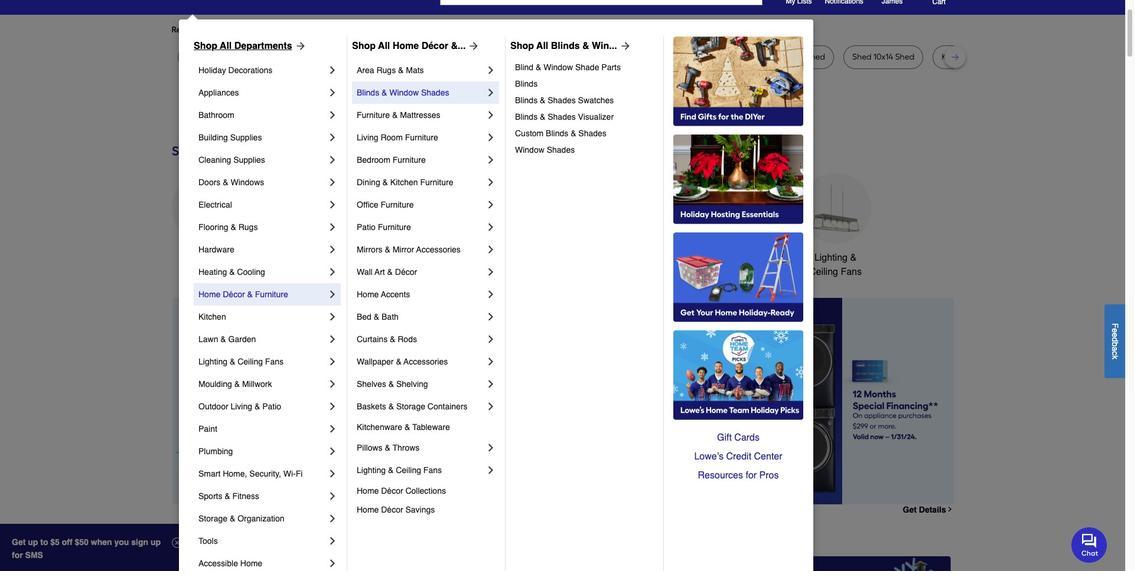 Task type: describe. For each thing, give the bounding box(es) containing it.
0 horizontal spatial bathroom
[[199, 110, 234, 120]]

chevron right image for the cleaning supplies link
[[327, 154, 339, 166]]

shop all blinds & win...
[[510, 41, 617, 51]]

home accents
[[357, 290, 410, 300]]

décor down mirrors & mirror accessories
[[395, 268, 417, 277]]

recommended searches for you heading
[[172, 24, 954, 36]]

scroll to item #2 image
[[638, 484, 666, 488]]

furniture up the mirror
[[378, 223, 411, 232]]

$5
[[50, 538, 60, 548]]

hardie
[[618, 52, 643, 62]]

shelves
[[357, 380, 386, 389]]

wallpaper & accessories
[[357, 357, 448, 367]]

1 up from the left
[[28, 538, 38, 548]]

lighting & ceiling fans for the bottommost lighting & ceiling fans link
[[357, 466, 442, 476]]

lawn & garden link
[[199, 328, 327, 351]]

bed & bath
[[357, 313, 399, 322]]

hardware
[[199, 245, 234, 255]]

to
[[40, 538, 48, 548]]

chevron right image for curtains & rods link
[[485, 334, 497, 346]]

chevron right image for the living room furniture link
[[485, 132, 497, 144]]

get for get up to $5 off $50 when you sign up for sms
[[12, 538, 26, 548]]

décor for home décor & furniture
[[223, 290, 245, 300]]

4 shed from the left
[[895, 52, 915, 62]]

containers
[[428, 402, 468, 412]]

ceiling inside lighting & ceiling fans button
[[809, 267, 838, 278]]

great
[[216, 526, 259, 545]]

tableware
[[412, 423, 450, 432]]

0 horizontal spatial lighting & ceiling fans link
[[199, 351, 327, 373]]

lowe's home team holiday picks. image
[[674, 331, 804, 421]]

baskets
[[357, 402, 386, 412]]

fitness
[[233, 492, 259, 502]]

supplies for cleaning supplies
[[233, 155, 265, 165]]

deals
[[264, 526, 308, 545]]

shades up custom blinds & shades
[[548, 112, 576, 122]]

blinds for blinds & shades visualizer
[[515, 112, 538, 122]]

baskets & storage containers link
[[357, 396, 485, 418]]

Search Query text field
[[441, 0, 709, 5]]

chevron right image for wall
[[485, 266, 497, 278]]

blind & window shade parts
[[515, 63, 621, 72]]

1 vertical spatial accessories
[[404, 357, 448, 367]]

patio furniture
[[357, 223, 411, 232]]

blinds & shades visualizer link
[[515, 109, 655, 125]]

paint
[[199, 425, 217, 434]]

get for get details
[[903, 506, 917, 515]]

chevron right image for shelves
[[485, 379, 497, 391]]

1 horizontal spatial storage
[[396, 402, 425, 412]]

mirrors & mirror accessories link
[[357, 239, 485, 261]]

holiday decorations link
[[199, 59, 327, 82]]

doors
[[199, 178, 221, 187]]

chevron right image for heating
[[327, 266, 339, 278]]

more for more great deals
[[172, 526, 211, 545]]

building
[[199, 133, 228, 142]]

living room furniture
[[357, 133, 438, 142]]

shop 25 days of deals by category image
[[172, 141, 954, 161]]

shelving
[[396, 380, 428, 389]]

tools
[[199, 537, 218, 547]]

chevron right image for bedroom furniture link at left
[[485, 154, 497, 166]]

shop for shop all home décor &...
[[352, 41, 376, 51]]

gift cards
[[717, 433, 760, 444]]

1 vertical spatial ceiling
[[238, 357, 263, 367]]

f e e d b a c k
[[1111, 323, 1120, 360]]

blinds link
[[515, 76, 655, 92]]

blind
[[515, 63, 534, 72]]

1 horizontal spatial fans
[[424, 466, 442, 476]]

home accents link
[[357, 284, 485, 306]]

get your home holiday-ready. image
[[674, 233, 804, 323]]

chevron right image for bed & bath link
[[485, 311, 497, 323]]

cooling
[[237, 268, 265, 277]]

board
[[645, 52, 667, 62]]

departments
[[234, 41, 292, 51]]

outdoor
[[199, 402, 228, 412]]

dining
[[357, 178, 380, 187]]

chevron right image for flooring & rugs 'link'
[[327, 222, 339, 233]]

1 horizontal spatial ceiling
[[396, 466, 421, 476]]

recommended searches for you
[[172, 25, 293, 35]]

bathroom inside 'button'
[[636, 253, 677, 263]]

plumbing link
[[199, 441, 327, 463]]

furniture up bedroom furniture link at left
[[405, 133, 438, 142]]

blinds inside shop all blinds & win... link
[[551, 41, 580, 51]]

room
[[381, 133, 403, 142]]

tools link
[[199, 531, 327, 553]]

smart home button
[[710, 173, 781, 265]]

accessible home link
[[199, 553, 327, 572]]

curtains & rods
[[357, 335, 417, 344]]

cleaning supplies
[[199, 155, 265, 165]]

doors & windows
[[199, 178, 264, 187]]

sms
[[25, 551, 43, 561]]

furniture & mattresses link
[[357, 104, 485, 126]]

you
[[114, 538, 129, 548]]

accessible
[[199, 559, 238, 569]]

k
[[1111, 356, 1120, 360]]

blinds & window shades link
[[357, 82, 485, 104]]

smart home, security, wi-fi
[[199, 470, 303, 479]]

moulding
[[199, 380, 232, 389]]

shades down custom blinds & shades
[[547, 145, 575, 155]]

$50
[[75, 538, 89, 548]]

blinds for blinds
[[515, 79, 538, 89]]

lighting inside button
[[815, 253, 848, 263]]

find gifts for the diyer. image
[[674, 37, 804, 126]]

home décor savings link
[[357, 501, 497, 520]]

shop all blinds & win... link
[[510, 39, 631, 53]]

1 horizontal spatial living
[[357, 133, 378, 142]]

furniture up room
[[357, 110, 390, 120]]

shades up 'blinds & shades visualizer'
[[548, 96, 576, 105]]

1 vertical spatial lighting & ceiling fans link
[[357, 460, 485, 482]]

chevron right image for area rugs & mats link
[[485, 64, 497, 76]]

get up to 2 free select tools or batteries when you buy 1 with select purchases. image
[[174, 557, 421, 572]]

supplies for building supplies
[[230, 133, 262, 142]]

shelves & shelving
[[357, 380, 428, 389]]

blinds inside custom blinds & shades link
[[546, 129, 569, 138]]

shed for shed outdoor storage
[[694, 52, 714, 62]]

chevron right image inside the get details link
[[946, 507, 954, 514]]

25 days of deals. don't miss deals every day. same-day delivery on in-stock orders placed by 2 p m. image
[[172, 298, 362, 505]]

shades up furniture & mattresses link
[[421, 88, 449, 97]]

lighting & ceiling fans inside button
[[809, 253, 862, 278]]

building supplies
[[199, 133, 262, 142]]

shades down the visualizer
[[579, 129, 607, 138]]

blinds & shades swatches
[[515, 96, 614, 105]]

1 horizontal spatial rugs
[[377, 66, 396, 75]]

outdoor living & patio link
[[199, 396, 327, 418]]

for up departments
[[267, 25, 277, 35]]

storage & organization
[[199, 515, 284, 524]]

sports & fitness link
[[199, 486, 327, 508]]

d
[[1111, 338, 1120, 342]]

shade
[[575, 63, 599, 72]]

furniture up dining & kitchen furniture in the left of the page
[[393, 155, 426, 165]]

chevron right image for moulding
[[327, 379, 339, 391]]

1 vertical spatial living
[[231, 402, 252, 412]]

cleaning supplies link
[[199, 149, 327, 171]]

home,
[[223, 470, 247, 479]]

all for departments
[[220, 41, 232, 51]]

chevron right image for dining
[[485, 177, 497, 188]]

window for shades
[[389, 88, 419, 97]]

décor left the &... on the left top of the page
[[422, 41, 448, 51]]

throws
[[393, 444, 420, 453]]

christmas decorations button
[[351, 173, 422, 279]]

chevron right image for appliances link at the left top of the page
[[327, 87, 339, 99]]

lawn
[[199, 335, 218, 344]]

accessible home
[[199, 559, 262, 569]]

kitchen for kitchen faucets
[[443, 253, 474, 263]]

wall
[[357, 268, 373, 277]]

kitchen for kitchen
[[199, 313, 226, 322]]

for right suggestions
[[372, 25, 382, 35]]

doors & windows link
[[199, 171, 327, 194]]

hardie board
[[618, 52, 667, 62]]

chevron right image for blinds & window shades link
[[485, 87, 497, 99]]

chevron right image for storage
[[327, 513, 339, 525]]

you for more suggestions for you
[[384, 25, 398, 35]]

flooring & rugs link
[[199, 216, 327, 239]]



Task type: vqa. For each thing, say whether or not it's contained in the screenshot.
Wallpaper & Accessories link
yes



Task type: locate. For each thing, give the bounding box(es) containing it.
heating & cooling link
[[199, 261, 327, 284]]

2 e from the top
[[1111, 333, 1120, 338]]

0 horizontal spatial patio
[[262, 402, 281, 412]]

0 horizontal spatial you
[[279, 25, 293, 35]]

more great deals
[[172, 526, 308, 545]]

1 vertical spatial rugs
[[239, 223, 258, 232]]

1 vertical spatial decorations
[[361, 267, 412, 278]]

all down recommended searches for you
[[220, 41, 232, 51]]

all inside 'shop all home décor &...' link
[[378, 41, 390, 51]]

living down moulding & millwork
[[231, 402, 252, 412]]

patio down moulding & millwork 'link'
[[262, 402, 281, 412]]

3 shop from the left
[[510, 41, 534, 51]]

None search field
[[440, 0, 763, 16]]

more
[[302, 25, 322, 35], [172, 526, 211, 545]]

0 vertical spatial supplies
[[230, 133, 262, 142]]

bedroom furniture link
[[357, 149, 485, 171]]

rugs right area
[[377, 66, 396, 75]]

toilet
[[512, 52, 531, 62]]

1 vertical spatial storage
[[199, 515, 227, 524]]

2 horizontal spatial shop
[[510, 41, 534, 51]]

chevron right image for holiday
[[327, 64, 339, 76]]

for left pros
[[746, 471, 757, 482]]

e up b
[[1111, 333, 1120, 338]]

fans inside button
[[841, 267, 862, 278]]

shop inside 'shop all home décor &...' link
[[352, 41, 376, 51]]

shed 10x14 shed
[[853, 52, 915, 62]]

get left the details
[[903, 506, 917, 515]]

1 vertical spatial smart
[[199, 470, 221, 479]]

smart for smart home
[[719, 253, 745, 263]]

2 horizontal spatial lighting
[[815, 253, 848, 263]]

shop down the more suggestions for you link
[[352, 41, 376, 51]]

décor down heating & cooling
[[223, 290, 245, 300]]

0 horizontal spatial kitchen
[[199, 313, 226, 322]]

2 up from the left
[[151, 538, 161, 548]]

lighting & ceiling fans for leftmost lighting & ceiling fans link
[[199, 357, 284, 367]]

decorations for holiday
[[228, 66, 273, 75]]

bathroom button
[[621, 173, 692, 265]]

0 vertical spatial fans
[[841, 267, 862, 278]]

holiday
[[199, 66, 226, 75]]

0 vertical spatial patio
[[357, 223, 376, 232]]

0 horizontal spatial more
[[172, 526, 211, 545]]

off
[[62, 538, 72, 548]]

3 shed from the left
[[853, 52, 872, 62]]

décor down home décor collections
[[381, 506, 403, 515]]

building supplies link
[[199, 126, 327, 149]]

appliances down holiday
[[199, 88, 239, 97]]

blinds & shades visualizer
[[515, 112, 614, 122]]

chevron right image for tools link
[[327, 536, 339, 548]]

all inside the shop all departments link
[[220, 41, 232, 51]]

0 vertical spatial window
[[544, 63, 573, 72]]

more up the accessible
[[172, 526, 211, 545]]

accessories down patio furniture link
[[416, 245, 461, 255]]

get up sms
[[12, 538, 26, 548]]

1 horizontal spatial decorations
[[361, 267, 412, 278]]

accessories
[[416, 245, 461, 255], [404, 357, 448, 367]]

home inside button
[[747, 253, 772, 263]]

kitchenware & tableware link
[[357, 418, 497, 437]]

f
[[1111, 323, 1120, 328]]

chevron right image for building
[[327, 132, 339, 144]]

when
[[91, 538, 112, 548]]

rugs
[[377, 66, 396, 75], [239, 223, 258, 232]]

2 shop from the left
[[352, 41, 376, 51]]

chat invite button image
[[1072, 527, 1108, 563]]

arrow right image for shop all departments
[[292, 40, 306, 52]]

0 vertical spatial bathroom
[[199, 110, 234, 120]]

window down quikrete
[[544, 63, 573, 72]]

kitchen down bedroom furniture on the top of the page
[[390, 178, 418, 187]]

lowe's credit center link
[[674, 448, 804, 467]]

storage up kitchenware & tableware
[[396, 402, 425, 412]]

blinds for blinds & window shades
[[357, 88, 379, 97]]

up to 35 percent off select grills and accessories. image
[[705, 557, 951, 572]]

collections
[[406, 487, 446, 496]]

2 shed from the left
[[806, 52, 825, 62]]

1 horizontal spatial shop
[[352, 41, 376, 51]]

2 horizontal spatial fans
[[841, 267, 862, 278]]

furniture down bedroom furniture link at left
[[420, 178, 453, 187]]

blinds inside blinds & window shades link
[[357, 88, 379, 97]]

up to 25 percent off select small appliances. image
[[439, 557, 686, 572]]

0 horizontal spatial up
[[28, 538, 38, 548]]

window
[[544, 63, 573, 72], [389, 88, 419, 97], [515, 145, 545, 155]]

0 horizontal spatial fans
[[265, 357, 284, 367]]

all for home
[[378, 41, 390, 51]]

1 all from the left
[[220, 41, 232, 51]]

decorations for christmas
[[361, 267, 412, 278]]

1 horizontal spatial you
[[384, 25, 398, 35]]

chevron right image for furniture & mattresses link
[[485, 109, 497, 121]]

3 all from the left
[[537, 41, 548, 51]]

curtains
[[357, 335, 388, 344]]

home décor savings
[[357, 506, 435, 515]]

patio inside patio furniture link
[[357, 223, 376, 232]]

1 you from the left
[[279, 25, 293, 35]]

up to 30 percent off select major appliances. plus, save up to an extra $750 on major appliances. image
[[381, 298, 954, 505]]

arrow right image
[[292, 40, 306, 52], [466, 40, 480, 52], [617, 40, 631, 52], [932, 402, 944, 413]]

more left suggestions
[[302, 25, 322, 35]]

1 vertical spatial window
[[389, 88, 419, 97]]

0 horizontal spatial storage
[[199, 515, 227, 524]]

rugs up hardware link
[[239, 223, 258, 232]]

kitchen faucets
[[443, 253, 510, 263]]

you up departments
[[279, 25, 293, 35]]

kitchen inside button
[[443, 253, 474, 263]]

all up area rugs & mats
[[378, 41, 390, 51]]

chevron right image for wallpaper & accessories link
[[485, 356, 497, 368]]

kitchenware & tableware
[[357, 423, 450, 432]]

decorations inside button
[[361, 267, 412, 278]]

chevron right image for home
[[485, 289, 497, 301]]

décor for home décor savings
[[381, 506, 403, 515]]

patio
[[357, 223, 376, 232], [262, 402, 281, 412]]

bed & bath link
[[357, 306, 485, 328]]

rugs inside 'link'
[[239, 223, 258, 232]]

1 horizontal spatial smart
[[719, 253, 745, 263]]

furniture down dining & kitchen furniture in the left of the page
[[381, 200, 414, 210]]

0 vertical spatial storage
[[396, 402, 425, 412]]

window up furniture & mattresses
[[389, 88, 419, 97]]

2 you from the left
[[384, 25, 398, 35]]

0 horizontal spatial decorations
[[228, 66, 273, 75]]

recommended
[[172, 25, 228, 35]]

0 vertical spatial living
[[357, 133, 378, 142]]

blinds for blinds & shades swatches
[[515, 96, 538, 105]]

supplies up windows
[[233, 155, 265, 165]]

savings
[[406, 506, 435, 515]]

chevron right image
[[327, 64, 339, 76], [327, 109, 339, 121], [327, 132, 339, 144], [327, 177, 339, 188], [485, 177, 497, 188], [327, 199, 339, 211], [485, 199, 497, 211], [485, 222, 497, 233], [327, 244, 339, 256], [485, 244, 497, 256], [327, 266, 339, 278], [485, 266, 497, 278], [485, 289, 497, 301], [327, 379, 339, 391], [485, 379, 497, 391], [327, 401, 339, 413], [327, 446, 339, 458], [327, 491, 339, 503], [946, 507, 954, 514], [327, 513, 339, 525]]

chevron right image for office
[[485, 199, 497, 211]]

moulding & millwork
[[199, 380, 272, 389]]

supplies up cleaning supplies at the top left of page
[[230, 133, 262, 142]]

1 horizontal spatial lighting & ceiling fans link
[[357, 460, 485, 482]]

pillows & throws
[[357, 444, 420, 453]]

arrow right image for shop all blinds & win...
[[617, 40, 631, 52]]

shed for shed
[[806, 52, 825, 62]]

accents
[[381, 290, 410, 300]]

lighting & ceiling fans link up collections
[[357, 460, 485, 482]]

arrow left image
[[391, 402, 403, 413]]

patio down office
[[357, 223, 376, 232]]

0 vertical spatial accessories
[[416, 245, 461, 255]]

2 horizontal spatial ceiling
[[809, 267, 838, 278]]

blinds inside blinds & shades swatches link
[[515, 96, 538, 105]]

blinds inside blinds link
[[515, 79, 538, 89]]

wi-
[[283, 470, 296, 479]]

christmas
[[365, 253, 408, 263]]

shed for shed 10x14 shed
[[853, 52, 872, 62]]

smart home
[[719, 253, 772, 263]]

1 vertical spatial appliances
[[184, 253, 230, 263]]

decorations down christmas
[[361, 267, 412, 278]]

0 horizontal spatial get
[[12, 538, 26, 548]]

home décor collections
[[357, 487, 446, 496]]

all for blinds
[[537, 41, 548, 51]]

1 horizontal spatial more
[[302, 25, 322, 35]]

décor up the home décor savings
[[381, 487, 403, 496]]

&
[[583, 41, 589, 51], [536, 63, 541, 72], [398, 66, 404, 75], [382, 88, 387, 97], [540, 96, 546, 105], [392, 110, 398, 120], [540, 112, 546, 122], [571, 129, 576, 138], [223, 178, 228, 187], [383, 178, 388, 187], [231, 223, 236, 232], [385, 245, 390, 255], [850, 253, 857, 263], [229, 268, 235, 277], [387, 268, 393, 277], [247, 290, 253, 300], [374, 313, 379, 322], [221, 335, 226, 344], [390, 335, 395, 344], [230, 357, 235, 367], [396, 357, 402, 367], [234, 380, 240, 389], [389, 380, 394, 389], [255, 402, 260, 412], [389, 402, 394, 412], [405, 423, 410, 432], [385, 444, 390, 453], [388, 466, 394, 476], [225, 492, 230, 502], [230, 515, 235, 524]]

home décor & furniture link
[[199, 284, 327, 306]]

0 horizontal spatial lighting
[[199, 357, 227, 367]]

patio inside outdoor living & patio link
[[262, 402, 281, 412]]

1 horizontal spatial get
[[903, 506, 917, 515]]

0 vertical spatial smart
[[719, 253, 745, 263]]

& inside button
[[850, 253, 857, 263]]

suggestions
[[324, 25, 370, 35]]

0 vertical spatial kitchen
[[390, 178, 418, 187]]

window shades
[[515, 145, 575, 155]]

more for more suggestions for you
[[302, 25, 322, 35]]

0 vertical spatial lighting & ceiling fans
[[809, 253, 862, 278]]

chevron right image for accessible home link
[[327, 558, 339, 570]]

you up the shop all home décor &...
[[384, 25, 398, 35]]

chevron right image for doors
[[327, 177, 339, 188]]

0 horizontal spatial lighting & ceiling fans
[[199, 357, 284, 367]]

appliances inside button
[[184, 253, 230, 263]]

arrow right image inside 'shop all home décor &...' link
[[466, 40, 480, 52]]

c
[[1111, 351, 1120, 356]]

1 vertical spatial bathroom
[[636, 253, 677, 263]]

heating
[[199, 268, 227, 277]]

chevron right image for patio
[[485, 222, 497, 233]]

sports & fitness
[[199, 492, 259, 502]]

chevron right image for sports
[[327, 491, 339, 503]]

arrow right image for shop all home décor &...
[[466, 40, 480, 52]]

furniture
[[357, 110, 390, 120], [405, 133, 438, 142], [393, 155, 426, 165], [420, 178, 453, 187], [381, 200, 414, 210], [378, 223, 411, 232], [255, 290, 288, 300]]

2 vertical spatial lighting & ceiling fans
[[357, 466, 442, 476]]

0 horizontal spatial rugs
[[239, 223, 258, 232]]

accessories down curtains & rods link
[[404, 357, 448, 367]]

2 all from the left
[[378, 41, 390, 51]]

pillows & throws link
[[357, 437, 485, 460]]

1 horizontal spatial all
[[378, 41, 390, 51]]

blinds & shades swatches link
[[515, 92, 655, 109]]

shop for shop all departments
[[194, 41, 217, 51]]

1 vertical spatial fans
[[265, 357, 284, 367]]

organization
[[238, 515, 284, 524]]

1 horizontal spatial kitchen
[[390, 178, 418, 187]]

2 vertical spatial lighting
[[357, 466, 386, 476]]

visualizer
[[578, 112, 614, 122]]

baskets & storage containers
[[357, 402, 468, 412]]

appliances
[[199, 88, 239, 97], [184, 253, 230, 263]]

chevron right image for smart home, security, wi-fi link
[[327, 469, 339, 480]]

faucets
[[477, 253, 510, 263]]

hardware link
[[199, 239, 327, 261]]

2 horizontal spatial all
[[537, 41, 548, 51]]

up right sign
[[151, 538, 161, 548]]

lowe's credit center
[[694, 452, 783, 463]]

smart inside button
[[719, 253, 745, 263]]

chevron right image for pillows & throws "link"
[[485, 443, 497, 454]]

shed left outdoor on the top right of the page
[[694, 52, 714, 62]]

1 horizontal spatial lighting & ceiling fans
[[357, 466, 442, 476]]

chevron right image for the home décor & furniture link
[[327, 289, 339, 301]]

& inside "link"
[[385, 444, 390, 453]]

0 horizontal spatial ceiling
[[238, 357, 263, 367]]

chevron right image for baskets & storage containers link
[[485, 401, 497, 413]]

1 vertical spatial lighting
[[199, 357, 227, 367]]

pros
[[760, 471, 779, 482]]

0 horizontal spatial shop
[[194, 41, 217, 51]]

holiday decorations
[[199, 66, 273, 75]]

2 horizontal spatial kitchen
[[443, 253, 474, 263]]

kitchen left faucets
[[443, 253, 474, 263]]

2 vertical spatial ceiling
[[396, 466, 421, 476]]

0 horizontal spatial smart
[[199, 470, 221, 479]]

2 vertical spatial fans
[[424, 466, 442, 476]]

storage down sports
[[199, 515, 227, 524]]

shop up toilet
[[510, 41, 534, 51]]

1 e from the top
[[1111, 328, 1120, 333]]

0 vertical spatial get
[[903, 506, 917, 515]]

2 horizontal spatial lighting & ceiling fans
[[809, 253, 862, 278]]

arrow right image inside shop all blinds & win... link
[[617, 40, 631, 52]]

living up bedroom
[[357, 133, 378, 142]]

e up d
[[1111, 328, 1120, 333]]

0 vertical spatial more
[[302, 25, 322, 35]]

chevron right image
[[485, 64, 497, 76], [327, 87, 339, 99], [485, 87, 497, 99], [485, 109, 497, 121], [485, 132, 497, 144], [327, 154, 339, 166], [485, 154, 497, 166], [327, 222, 339, 233], [327, 289, 339, 301], [327, 311, 339, 323], [485, 311, 497, 323], [327, 334, 339, 346], [485, 334, 497, 346], [327, 356, 339, 368], [485, 356, 497, 368], [485, 401, 497, 413], [327, 424, 339, 435], [485, 443, 497, 454], [485, 465, 497, 477], [327, 469, 339, 480], [327, 536, 339, 548], [327, 558, 339, 570]]

1 vertical spatial lighting & ceiling fans
[[199, 357, 284, 367]]

mattresses
[[400, 110, 441, 120]]

all down recommended searches for you heading
[[537, 41, 548, 51]]

0 vertical spatial appliances
[[199, 88, 239, 97]]

bedroom
[[357, 155, 390, 165]]

1 vertical spatial more
[[172, 526, 211, 545]]

bedroom furniture
[[357, 155, 426, 165]]

blinds & window shades
[[357, 88, 449, 97]]

arrow right image inside the shop all departments link
[[292, 40, 306, 52]]

details
[[919, 506, 946, 515]]

blinds inside blinds & shades visualizer link
[[515, 112, 538, 122]]

0 horizontal spatial living
[[231, 402, 252, 412]]

chevron right image for kitchen link
[[327, 311, 339, 323]]

get inside get up to $5 off $50 when you sign up for sms
[[12, 538, 26, 548]]

millwork
[[242, 380, 272, 389]]

window down custom
[[515, 145, 545, 155]]

shed left 10x14 at the right of page
[[853, 52, 872, 62]]

sports
[[199, 492, 222, 502]]

you for recommended searches for you
[[279, 25, 293, 35]]

1 horizontal spatial lighting
[[357, 466, 386, 476]]

chevron right image for mirrors
[[485, 244, 497, 256]]

storage
[[749, 52, 779, 62]]

bed
[[357, 313, 372, 322]]

lighting & ceiling fans link up millwork at the left of the page
[[199, 351, 327, 373]]

for inside get up to $5 off $50 when you sign up for sms
[[12, 551, 23, 561]]

2 vertical spatial kitchen
[[199, 313, 226, 322]]

furniture down heating & cooling link
[[255, 290, 288, 300]]

parts
[[602, 63, 621, 72]]

2 vertical spatial window
[[515, 145, 545, 155]]

chevron right image for 'lawn & garden' link
[[327, 334, 339, 346]]

0 vertical spatial ceiling
[[809, 267, 838, 278]]

kitchen up lawn
[[199, 313, 226, 322]]

0 vertical spatial lighting
[[815, 253, 848, 263]]

0 vertical spatial rugs
[[377, 66, 396, 75]]

1 vertical spatial supplies
[[233, 155, 265, 165]]

1 shop from the left
[[194, 41, 217, 51]]

searches
[[230, 25, 265, 35]]

all inside shop all blinds & win... link
[[537, 41, 548, 51]]

up left to
[[28, 538, 38, 548]]

get details link
[[903, 506, 954, 515]]

shed right the storage on the top of the page
[[806, 52, 825, 62]]

holiday hosting essentials. image
[[674, 135, 804, 225]]

chevron right image for outdoor
[[327, 401, 339, 413]]

area rugs & mats
[[357, 66, 424, 75]]

b
[[1111, 342, 1120, 347]]

shed right 10x14 at the right of page
[[895, 52, 915, 62]]

1 vertical spatial kitchen
[[443, 253, 474, 263]]

home décor & furniture
[[199, 290, 288, 300]]

decorations down the shop all departments link
[[228, 66, 273, 75]]

smart home, security, wi-fi link
[[199, 463, 327, 486]]

shop for shop all blinds & win...
[[510, 41, 534, 51]]

0 horizontal spatial all
[[220, 41, 232, 51]]

1 horizontal spatial bathroom
[[636, 253, 677, 263]]

for left sms
[[12, 551, 23, 561]]

curtains & rods link
[[357, 328, 485, 351]]

1 horizontal spatial up
[[151, 538, 161, 548]]

appliances up heating
[[184, 253, 230, 263]]

cleaning
[[199, 155, 231, 165]]

1 vertical spatial patio
[[262, 402, 281, 412]]

smart for smart home, security, wi-fi
[[199, 470, 221, 479]]

window shades link
[[515, 142, 655, 158]]

mirrors
[[357, 245, 383, 255]]

1 shed from the left
[[694, 52, 714, 62]]

more inside recommended searches for you heading
[[302, 25, 322, 35]]

0 vertical spatial decorations
[[228, 66, 273, 75]]

shop all home décor &... link
[[352, 39, 480, 53]]

pillows
[[357, 444, 383, 453]]

0 vertical spatial lighting & ceiling fans link
[[199, 351, 327, 373]]

1 vertical spatial get
[[12, 538, 26, 548]]

furniture inside 'link'
[[381, 200, 414, 210]]

1 horizontal spatial patio
[[357, 223, 376, 232]]

shop down "recommended"
[[194, 41, 217, 51]]

window for shade
[[544, 63, 573, 72]]

décor for home décor collections
[[381, 487, 403, 496]]

chevron right image for the paint link
[[327, 424, 339, 435]]

lowe's wishes you and your family a happy hanukkah. image
[[172, 100, 954, 129]]

moulding & millwork link
[[199, 373, 327, 396]]

lawn & garden
[[199, 335, 256, 344]]

shop all home décor &...
[[352, 41, 466, 51]]

shop inside shop all blinds & win... link
[[510, 41, 534, 51]]



